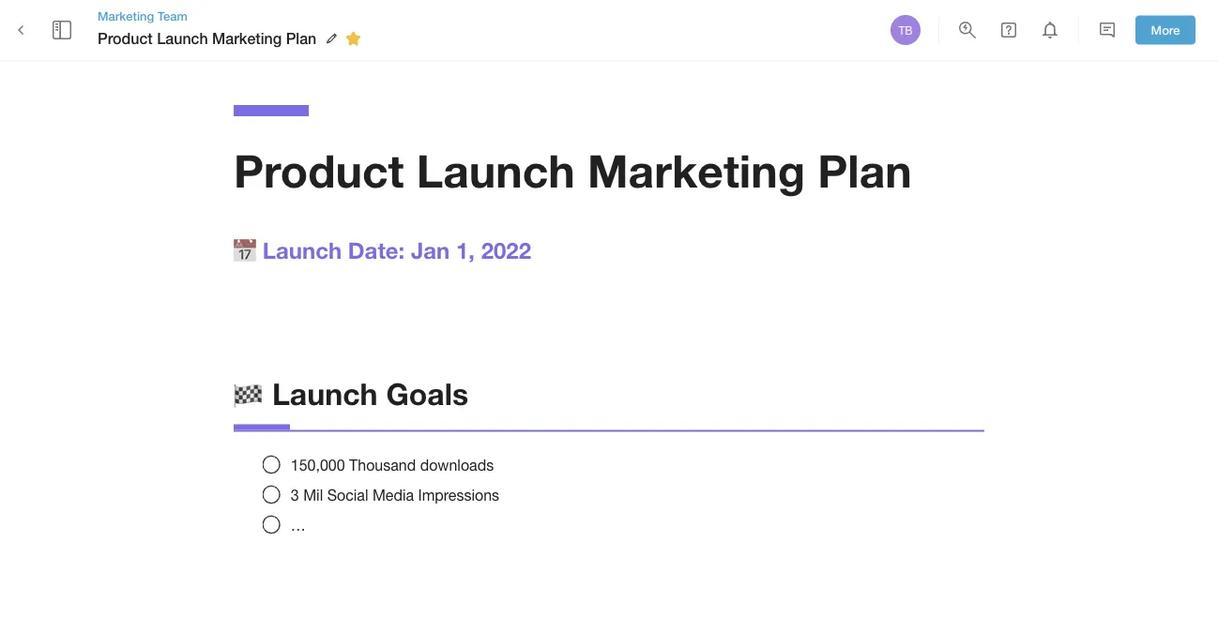 Task type: vqa. For each thing, say whether or not it's contained in the screenshot.
the left the Marketing
yes



Task type: describe. For each thing, give the bounding box(es) containing it.
mil
[[303, 487, 323, 504]]

impressions
[[418, 487, 499, 504]]

downloads
[[420, 457, 494, 474]]

more
[[1151, 23, 1180, 37]]

1 horizontal spatial plan
[[818, 143, 912, 197]]

0 vertical spatial product launch marketing plan
[[98, 29, 317, 47]]

team
[[158, 8, 188, 23]]

launch up the 150,000
[[272, 376, 378, 412]]

thousand
[[349, 457, 416, 474]]

jan
[[411, 236, 450, 263]]

1,
[[456, 236, 475, 263]]

3
[[291, 487, 299, 504]]

tb button
[[888, 12, 924, 48]]

📅
[[234, 236, 256, 263]]

0 vertical spatial plan
[[286, 29, 317, 47]]

remove favorite image
[[342, 27, 364, 50]]

150,000 thousand downloads
[[291, 457, 494, 474]]

launch right the 📅
[[263, 236, 342, 263]]

2022
[[481, 236, 531, 263]]

🏁 launch goals
[[234, 376, 468, 412]]

launch down team at the left
[[157, 29, 208, 47]]

1 horizontal spatial marketing
[[212, 29, 282, 47]]



Task type: locate. For each thing, give the bounding box(es) containing it.
more button
[[1136, 16, 1196, 44]]

date:
[[348, 236, 405, 263]]

product
[[98, 29, 153, 47], [234, 143, 404, 197]]

0 vertical spatial marketing
[[98, 8, 154, 23]]

launch
[[157, 29, 208, 47], [417, 143, 575, 197], [263, 236, 342, 263], [272, 376, 378, 412]]

plan
[[286, 29, 317, 47], [818, 143, 912, 197]]

1 vertical spatial product
[[234, 143, 404, 197]]

product launch marketing plan
[[98, 29, 317, 47], [234, 143, 912, 197]]

1 vertical spatial product launch marketing plan
[[234, 143, 912, 197]]

goals
[[386, 376, 468, 412]]

📅 launch date: jan 1, 2022
[[234, 236, 531, 263]]

marketing team
[[98, 8, 188, 23]]

tb
[[899, 23, 913, 37]]

150,000
[[291, 457, 345, 474]]

launch up 2022
[[417, 143, 575, 197]]

2 vertical spatial marketing
[[588, 143, 805, 197]]

media
[[373, 487, 414, 504]]

1 vertical spatial marketing
[[212, 29, 282, 47]]

marketing
[[98, 8, 154, 23], [212, 29, 282, 47], [588, 143, 805, 197]]

0 horizontal spatial product
[[98, 29, 153, 47]]

1 horizontal spatial product
[[234, 143, 404, 197]]

1 vertical spatial plan
[[818, 143, 912, 197]]

2 horizontal spatial marketing
[[588, 143, 805, 197]]

…
[[291, 517, 306, 534]]

🏁
[[234, 376, 264, 412]]

0 horizontal spatial plan
[[286, 29, 317, 47]]

marketing team link
[[98, 7, 367, 24]]

0 vertical spatial product
[[98, 29, 153, 47]]

3 mil social media impressions
[[291, 487, 499, 504]]

0 horizontal spatial marketing
[[98, 8, 154, 23]]

social
[[327, 487, 368, 504]]



